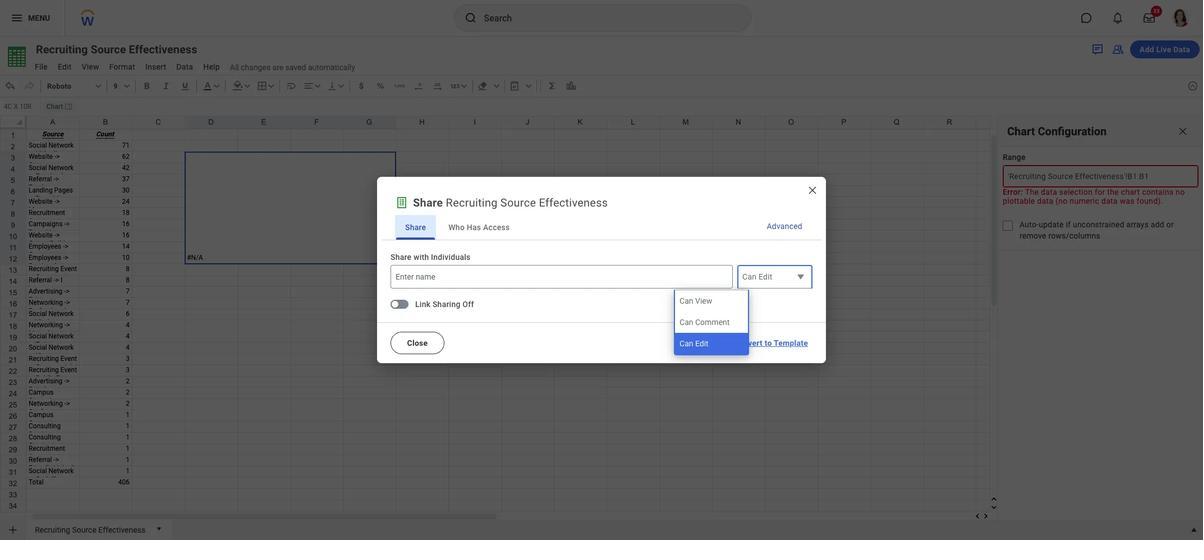Task type: describe. For each thing, give the bounding box(es) containing it.
recruiting for 2nd recruiting source effectiveness button from the bottom
[[36, 43, 88, 56]]

share for share with individuals
[[391, 253, 412, 262]]

autosum image
[[547, 80, 558, 92]]

edit inside popup button
[[759, 272, 773, 281]]

can for the can view option
[[680, 296, 694, 305]]

can for can edit option
[[680, 339, 694, 348]]

thousands comma image
[[394, 80, 405, 92]]

dialog containing share
[[0, 0, 1204, 540]]

contains
[[1143, 188, 1174, 197]]

template
[[774, 339, 809, 348]]

live
[[1157, 45, 1172, 54]]

can view
[[680, 296, 713, 305]]

share for share
[[405, 223, 426, 232]]

link
[[416, 300, 431, 309]]

convert to template
[[734, 339, 809, 348]]

who has access
[[449, 223, 510, 232]]

2 vertical spatial source
[[72, 525, 96, 534]]

remove zero image
[[413, 80, 424, 92]]

share with individuals
[[391, 253, 471, 262]]

range
[[1003, 153, 1026, 162]]

changes
[[241, 63, 271, 72]]

2 recruiting source effectiveness button from the top
[[30, 520, 150, 538]]

notifications large image
[[1113, 12, 1124, 24]]

sharing
[[433, 300, 461, 309]]

paste image
[[509, 80, 520, 92]]

arrays
[[1127, 220, 1149, 229]]

select permission level list box
[[674, 290, 750, 355]]

0 vertical spatial effectiveness
[[129, 43, 197, 56]]

text wrap image
[[286, 80, 297, 92]]

who
[[449, 223, 465, 232]]

percentage image
[[375, 80, 386, 92]]

configuration
[[1039, 124, 1107, 138]]

chart for chart configuration
[[1008, 124, 1036, 138]]

close button
[[391, 332, 445, 354]]

data left (no
[[1038, 197, 1054, 206]]

all changes are saved automatically
[[230, 63, 355, 72]]

effectiveness inside "dialog"
[[539, 196, 608, 209]]

chart image
[[566, 80, 577, 92]]

0 vertical spatial recruiting source effectiveness
[[36, 43, 197, 56]]

(no
[[1056, 197, 1068, 206]]

caret down image
[[795, 270, 808, 284]]

access
[[483, 223, 510, 232]]

off
[[463, 300, 474, 309]]

all changes are saved automatically button
[[226, 62, 355, 73]]

the
[[1108, 188, 1120, 197]]

chart for chart
[[46, 103, 63, 111]]

share for share recruiting source effectiveness
[[413, 196, 443, 209]]

link sharing off
[[416, 300, 474, 309]]

search image
[[464, 11, 478, 25]]

share recruiting source effectiveness
[[413, 196, 608, 209]]

share with individuals element
[[0, 0, 1204, 540]]

the
[[1026, 188, 1040, 197]]

if
[[1067, 220, 1071, 229]]

to
[[765, 339, 772, 348]]

numeric
[[1070, 197, 1100, 206]]

1 vertical spatial recruiting source effectiveness
[[35, 525, 145, 534]]

advanced tab
[[762, 215, 809, 240]]

can for can comment option
[[680, 318, 694, 327]]

can edit inside can edit option
[[680, 339, 709, 348]]

error :
[[1003, 188, 1026, 197]]

can edit option
[[676, 333, 748, 354]]

can comment option
[[676, 312, 748, 333]]

dollar sign image
[[356, 80, 367, 92]]

:
[[1021, 188, 1024, 197]]

rows/columns
[[1049, 231, 1101, 240]]

individuals
[[431, 253, 471, 262]]

can edit button
[[738, 265, 813, 289]]

selection
[[1060, 188, 1093, 197]]

advanced
[[767, 222, 803, 231]]

media classroom image
[[1112, 43, 1125, 56]]

can edit inside can edit popup button
[[743, 272, 773, 281]]

for
[[1095, 188, 1106, 197]]

auto-update if unconstrained arrays add or remove rows/columns
[[1020, 220, 1175, 240]]

recruiting inside "dialog"
[[446, 196, 498, 209]]

0 vertical spatial source
[[91, 43, 126, 56]]

comment
[[696, 318, 730, 327]]



Task type: locate. For each thing, give the bounding box(es) containing it.
can edit left caret down "icon" at the right of the page
[[743, 272, 773, 281]]

menus menu bar
[[29, 59, 226, 75]]

no
[[1177, 188, 1186, 197]]

dialog
[[0, 0, 1204, 540]]

recruiting source effectiveness
[[36, 43, 197, 56], [35, 525, 145, 534]]

can edit
[[743, 272, 773, 281], [680, 339, 709, 348]]

source
[[91, 43, 126, 56], [501, 196, 536, 209], [72, 525, 96, 534]]

or
[[1167, 220, 1175, 229]]

None text field
[[1, 99, 40, 115]]

inbox large image
[[1144, 12, 1156, 24]]

chevron up circle image
[[1188, 80, 1199, 92]]

recruiting source effectiveness button
[[30, 42, 218, 57], [30, 520, 150, 538]]

1 vertical spatial recruiting source effectiveness button
[[30, 520, 150, 538]]

2 vertical spatial share
[[391, 253, 412, 262]]

share right worksheets icon
[[413, 196, 443, 209]]

profile logan mcneil element
[[1166, 6, 1197, 30]]

0 vertical spatial share
[[413, 196, 443, 209]]

Range text field
[[1003, 165, 1199, 188]]

1 recruiting source effectiveness button from the top
[[30, 42, 218, 57]]

1 vertical spatial recruiting
[[446, 196, 498, 209]]

unconstrained
[[1074, 220, 1125, 229]]

can left the view
[[680, 296, 694, 305]]

toolbar container region
[[0, 75, 1184, 97]]

0 vertical spatial can edit
[[743, 272, 773, 281]]

0 vertical spatial recruiting source effectiveness button
[[30, 42, 218, 57]]

who has access tab
[[439, 215, 520, 240]]

share left with
[[391, 253, 412, 262]]

close
[[407, 339, 428, 348]]

data
[[1174, 45, 1191, 54]]

edit
[[759, 272, 773, 281], [696, 339, 709, 348]]

edit inside option
[[696, 339, 709, 348]]

chart button
[[43, 102, 75, 112]]

can up the can view option
[[743, 272, 757, 281]]

0 vertical spatial edit
[[759, 272, 773, 281]]

add footer ws image
[[7, 524, 19, 536]]

with
[[414, 253, 429, 262]]

plottable
[[1003, 197, 1036, 206]]

can inside popup button
[[743, 272, 757, 281]]

1 vertical spatial edit
[[696, 339, 709, 348]]

navigation tab list
[[382, 215, 822, 240]]

share inside tab
[[405, 223, 426, 232]]

2 vertical spatial recruiting
[[35, 525, 70, 534]]

x image
[[807, 185, 819, 196]]

share tab
[[395, 215, 436, 240]]

effectiveness
[[129, 43, 197, 56], [539, 196, 608, 209], [98, 525, 145, 534]]

recruiting for first recruiting source effectiveness button from the bottom
[[35, 525, 70, 534]]

can
[[743, 272, 757, 281], [680, 296, 694, 305], [680, 318, 694, 327], [680, 339, 694, 348]]

data right the
[[1042, 188, 1058, 197]]

chart
[[1122, 188, 1141, 197]]

1 vertical spatial can edit
[[680, 339, 709, 348]]

0 horizontal spatial chart
[[46, 103, 63, 111]]

italics image
[[160, 80, 172, 92]]

bold image
[[141, 80, 153, 92]]

the data selection for the chart contains no plottable data (no numeric data was found).
[[1003, 188, 1186, 206]]

1 vertical spatial source
[[501, 196, 536, 209]]

share
[[413, 196, 443, 209], [405, 223, 426, 232], [391, 253, 412, 262]]

recruiting
[[36, 43, 88, 56], [446, 196, 498, 209], [35, 525, 70, 534]]

can view option
[[676, 290, 748, 312]]

0 horizontal spatial edit
[[696, 339, 709, 348]]

chart configuration
[[1008, 124, 1107, 138]]

auto-
[[1020, 220, 1039, 229]]

0 horizontal spatial can edit
[[680, 339, 709, 348]]

share tab panel
[[0, 0, 1204, 540]]

convert to template button
[[730, 332, 813, 354]]

1 horizontal spatial can edit
[[743, 272, 773, 281]]

add zero image
[[432, 80, 443, 92]]

data left "was"
[[1102, 197, 1118, 206]]

error
[[1003, 188, 1021, 197]]

undo l image
[[4, 80, 16, 92]]

worksheets image
[[395, 196, 409, 209]]

1 vertical spatial chart
[[1008, 124, 1036, 138]]

can edit down the can comment
[[680, 339, 709, 348]]

can down the can comment
[[680, 339, 694, 348]]

1 vertical spatial effectiveness
[[539, 196, 608, 209]]

update
[[1039, 220, 1064, 229]]

view
[[696, 296, 713, 305]]

2 vertical spatial effectiveness
[[98, 525, 145, 534]]

edit down the can comment
[[696, 339, 709, 348]]

add
[[1152, 220, 1165, 229]]

underline image
[[180, 80, 191, 92]]

x image
[[1178, 126, 1189, 137]]

can inside option
[[680, 318, 694, 327]]

are
[[273, 63, 284, 72]]

share down worksheets icon
[[405, 223, 426, 232]]

1 horizontal spatial chart
[[1008, 124, 1036, 138]]

has
[[467, 223, 481, 232]]

can down can view
[[680, 318, 694, 327]]

data
[[1042, 188, 1058, 197], [1038, 197, 1054, 206], [1102, 197, 1118, 206]]

0 vertical spatial recruiting
[[36, 43, 88, 56]]

share inside tab panel
[[391, 253, 412, 262]]

was
[[1121, 197, 1135, 206]]

1 vertical spatial share
[[405, 223, 426, 232]]

edit left caret down "icon" at the right of the page
[[759, 272, 773, 281]]

can comment
[[680, 318, 730, 327]]

remove
[[1020, 231, 1047, 240]]

chart inside button
[[46, 103, 63, 111]]

activity stream image
[[1092, 43, 1105, 56]]

chart
[[46, 103, 63, 111], [1008, 124, 1036, 138]]

add live data
[[1140, 45, 1191, 54]]

1 horizontal spatial edit
[[759, 272, 773, 281]]

add live data button
[[1131, 40, 1201, 58]]

0 vertical spatial chart
[[46, 103, 63, 111]]

grid
[[0, 116, 1204, 540]]

convert
[[734, 339, 763, 348]]

saved
[[286, 63, 306, 72]]

selected users group
[[391, 265, 733, 289]]

add
[[1140, 45, 1155, 54]]

automatically
[[308, 63, 355, 72]]

eraser image
[[477, 80, 488, 92]]

found).
[[1138, 197, 1164, 206]]

all
[[230, 63, 239, 72]]



Task type: vqa. For each thing, say whether or not it's contained in the screenshot.
career image
no



